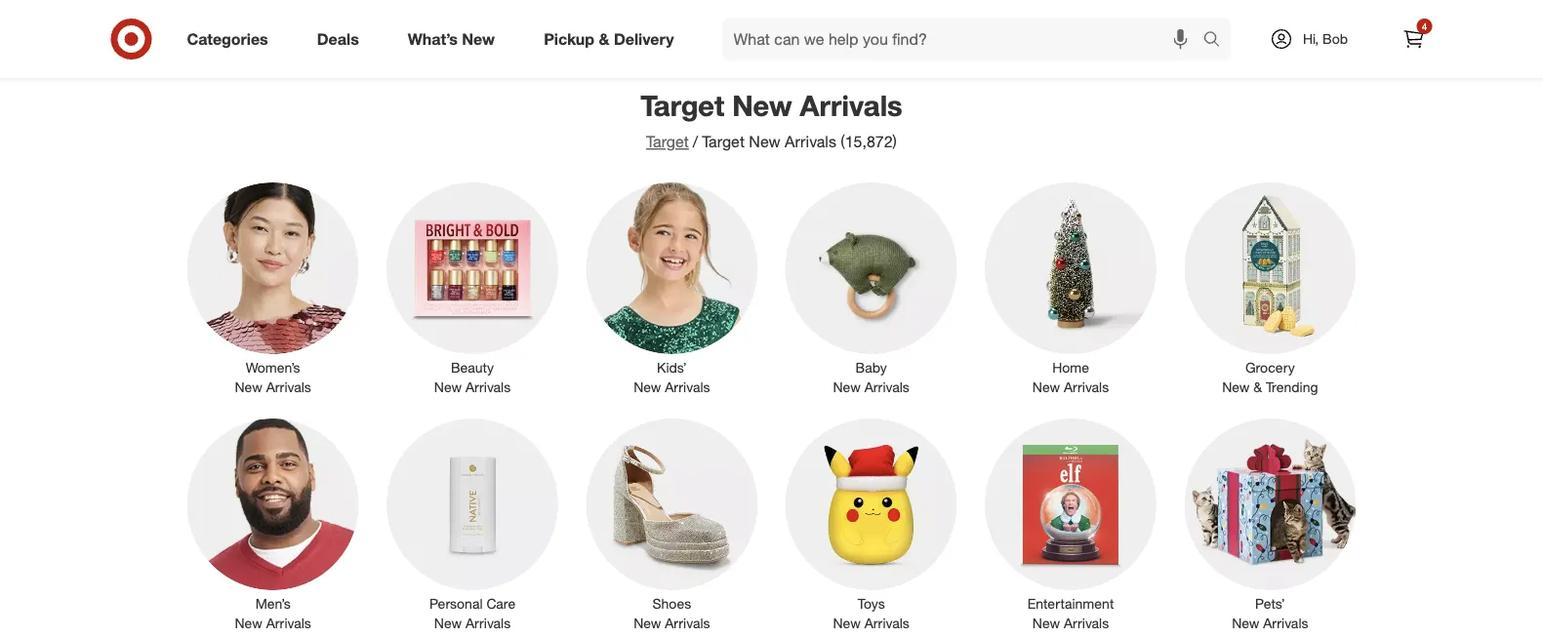 Task type: locate. For each thing, give the bounding box(es) containing it.
hi, bob
[[1303, 30, 1348, 47]]

target
[[641, 88, 725, 123], [646, 132, 689, 151], [702, 132, 745, 151]]

new down men's
[[235, 615, 262, 632]]

arrivals inside the "men's new arrivals"
[[266, 615, 311, 632]]

new for men's
[[235, 615, 262, 632]]

arrivals down home on the right bottom of page
[[1064, 379, 1109, 396]]

new inside toys new arrivals
[[833, 615, 861, 632]]

new down shoes
[[634, 615, 661, 632]]

new down grocery
[[1222, 379, 1250, 396]]

shoes new arrivals
[[634, 596, 710, 632]]

new inside kids' new arrivals
[[634, 379, 661, 396]]

arrivals for kids'
[[665, 379, 710, 396]]

new inside personal care new arrivals
[[434, 615, 462, 632]]

arrivals inside 'women's new arrivals'
[[266, 379, 311, 396]]

new down "women's"
[[235, 379, 262, 396]]

arrivals down "women's"
[[266, 379, 311, 396]]

new inside shoes new arrivals
[[634, 615, 661, 632]]

pickup
[[544, 29, 595, 48]]

deals
[[919, 13, 969, 35], [317, 29, 359, 48]]

new for pets'
[[1232, 615, 1260, 632]]

new inside 'entertainment new arrivals'
[[1033, 615, 1060, 632]]

arrivals for pets'
[[1263, 615, 1309, 632]]

new for grocery
[[1222, 379, 1250, 396]]

0 horizontal spatial deals
[[317, 29, 359, 48]]

new right what's
[[462, 29, 495, 48]]

& right the pickup
[[599, 29, 610, 48]]

entertainment new arrivals
[[1028, 596, 1114, 632]]

deals inside score incredible black friday deals now save on top gifts & find new deals each week.
[[919, 13, 969, 35]]

arrivals down baby
[[865, 379, 910, 396]]

deals left what's
[[317, 29, 359, 48]]

new inside the "men's new arrivals"
[[235, 615, 262, 632]]

What can we help you find? suggestions appear below search field
[[722, 18, 1208, 61]]

new inside 'women's new arrivals'
[[235, 379, 262, 396]]

arrivals inside kids' new arrivals
[[665, 379, 710, 396]]

new down baby
[[833, 379, 861, 396]]

new down toys
[[833, 615, 861, 632]]

arrivals down beauty
[[466, 379, 511, 396]]

& left the find
[[764, 40, 773, 57]]

new for target
[[732, 88, 792, 123]]

new inside pets' new arrivals
[[1232, 615, 1260, 632]]

arrivals down kids'
[[665, 379, 710, 396]]

grocery
[[1246, 359, 1295, 376]]

new inside baby new arrivals
[[833, 379, 861, 396]]

find
[[776, 40, 799, 57]]

arrivals inside home new arrivals
[[1064, 379, 1109, 396]]

new down entertainment
[[1033, 615, 1060, 632]]

new down pets'
[[1232, 615, 1260, 632]]

2 horizontal spatial &
[[1254, 379, 1262, 396]]

arrivals inside pets' new arrivals
[[1263, 615, 1309, 632]]

new inside the beauty new arrivals
[[434, 379, 462, 396]]

new for baby
[[833, 379, 861, 396]]

new down personal
[[434, 615, 462, 632]]

new down beauty
[[434, 379, 462, 396]]

arrivals down pets'
[[1263, 615, 1309, 632]]

new
[[462, 29, 495, 48], [732, 88, 792, 123], [749, 132, 781, 151], [235, 379, 262, 396], [434, 379, 462, 396], [634, 379, 661, 396], [833, 379, 861, 396], [1033, 379, 1060, 396], [1222, 379, 1250, 396], [235, 615, 262, 632], [434, 615, 462, 632], [634, 615, 661, 632], [833, 615, 861, 632], [1033, 615, 1060, 632], [1232, 615, 1260, 632]]

target left /
[[646, 132, 689, 151]]

arrivals inside baby new arrivals
[[865, 379, 910, 396]]

1 horizontal spatial &
[[764, 40, 773, 57]]

beauty
[[451, 359, 494, 376]]

what's new link
[[391, 18, 519, 61]]

pets'
[[1255, 596, 1285, 613]]

new for women's
[[235, 379, 262, 396]]

arrivals for home
[[1064, 379, 1109, 396]]

new inside grocery new & trending
[[1222, 379, 1250, 396]]

men's
[[255, 596, 291, 613]]

arrivals for toys
[[865, 615, 910, 632]]

& inside score incredible black friday deals now save on top gifts & find new deals each week.
[[764, 40, 773, 57]]

new down home on the right bottom of page
[[1033, 379, 1060, 396]]

& down grocery
[[1254, 379, 1262, 396]]

new down kids'
[[634, 379, 661, 396]]

toys
[[858, 596, 885, 613]]

1 horizontal spatial deals
[[919, 13, 969, 35]]

arrivals down entertainment
[[1064, 615, 1109, 632]]

arrivals down care
[[466, 615, 511, 632]]

deals up the week.
[[919, 13, 969, 35]]

arrivals inside toys new arrivals
[[865, 615, 910, 632]]

arrivals inside shoes new arrivals
[[665, 615, 710, 632]]

& inside grocery new & trending
[[1254, 379, 1262, 396]]

new for what's
[[462, 29, 495, 48]]

arrivals inside 'entertainment new arrivals'
[[1064, 615, 1109, 632]]

0 horizontal spatial &
[[599, 29, 610, 48]]

gifts
[[734, 40, 760, 57]]

incredible
[[713, 13, 800, 35]]

on
[[690, 40, 706, 57]]

new for kids'
[[634, 379, 661, 396]]

arrivals inside the beauty new arrivals
[[466, 379, 511, 396]]

arrivals for women's
[[266, 379, 311, 396]]

new for entertainment
[[1033, 615, 1060, 632]]

home new arrivals
[[1033, 359, 1109, 396]]

arrivals down men's
[[266, 615, 311, 632]]

baby
[[856, 359, 887, 376]]

pickup & delivery link
[[527, 18, 698, 61]]

arrivals up (15,872)
[[800, 88, 903, 123]]

kids' new arrivals
[[634, 359, 710, 396]]

each
[[869, 40, 898, 57]]

baby new arrivals
[[833, 359, 910, 396]]

arrivals
[[800, 88, 903, 123], [785, 132, 836, 151], [266, 379, 311, 396], [466, 379, 511, 396], [665, 379, 710, 396], [865, 379, 910, 396], [1064, 379, 1109, 396], [266, 615, 311, 632], [466, 615, 511, 632], [665, 615, 710, 632], [865, 615, 910, 632], [1064, 615, 1109, 632], [1263, 615, 1309, 632]]

arrivals down shoes
[[665, 615, 710, 632]]

arrivals down toys
[[865, 615, 910, 632]]

now
[[974, 13, 1011, 35]]

new inside home new arrivals
[[1033, 379, 1060, 396]]

new down gifts
[[732, 88, 792, 123]]

&
[[599, 29, 610, 48], [764, 40, 773, 57], [1254, 379, 1262, 396]]

women's new arrivals
[[235, 359, 311, 396]]



Task type: describe. For each thing, give the bounding box(es) containing it.
shoes
[[653, 596, 691, 613]]

men's new arrivals
[[235, 596, 311, 632]]

personal
[[429, 596, 483, 613]]

what's
[[408, 29, 458, 48]]

target new arrivals target / target new arrivals (15,872)
[[641, 88, 903, 151]]

home
[[1052, 359, 1089, 376]]

new for home
[[1033, 379, 1060, 396]]

trending
[[1266, 379, 1318, 396]]

grocery new & trending
[[1222, 359, 1318, 396]]

target up /
[[641, 88, 725, 123]]

arrivals for men's
[[266, 615, 311, 632]]

delivery
[[614, 29, 674, 48]]

pickup & delivery
[[544, 29, 674, 48]]

week.
[[902, 40, 938, 57]]

/
[[693, 132, 698, 151]]

bob
[[1323, 30, 1348, 47]]

kids'
[[657, 359, 687, 376]]

entertainment
[[1028, 596, 1114, 613]]

search button
[[1194, 18, 1241, 64]]

(15,872)
[[841, 132, 897, 151]]

beauty new arrivals
[[434, 359, 511, 396]]

arrivals for baby
[[865, 379, 910, 396]]

hi,
[[1303, 30, 1319, 47]]

arrivals left (15,872)
[[785, 132, 836, 151]]

new for shoes
[[634, 615, 661, 632]]

arrivals for beauty
[[466, 379, 511, 396]]

arrivals for entertainment
[[1064, 615, 1109, 632]]

categories link
[[170, 18, 293, 61]]

score
[[657, 13, 708, 35]]

women's
[[246, 359, 300, 376]]

arrivals for target
[[800, 88, 903, 123]]

target right /
[[702, 132, 745, 151]]

black
[[805, 13, 855, 35]]

4
[[1422, 20, 1427, 32]]

target link
[[646, 132, 689, 151]]

search
[[1194, 31, 1241, 50]]

arrivals inside personal care new arrivals
[[466, 615, 511, 632]]

new
[[803, 40, 828, 57]]

save
[[657, 40, 687, 57]]

arrivals for shoes
[[665, 615, 710, 632]]

deals link
[[300, 18, 383, 61]]

top
[[710, 40, 730, 57]]

new for toys
[[833, 615, 861, 632]]

categories
[[187, 29, 268, 48]]

score incredible black friday deals now save on top gifts & find new deals each week.
[[657, 13, 1011, 57]]

care
[[487, 596, 516, 613]]

new for beauty
[[434, 379, 462, 396]]

friday
[[860, 13, 914, 35]]

personal care new arrivals
[[429, 596, 516, 632]]

deals
[[832, 40, 865, 57]]

new right /
[[749, 132, 781, 151]]

4 link
[[1393, 18, 1435, 61]]

pets' new arrivals
[[1232, 596, 1309, 632]]

what's new
[[408, 29, 495, 48]]

toys new arrivals
[[833, 596, 910, 632]]



Task type: vqa. For each thing, say whether or not it's contained in the screenshot.


